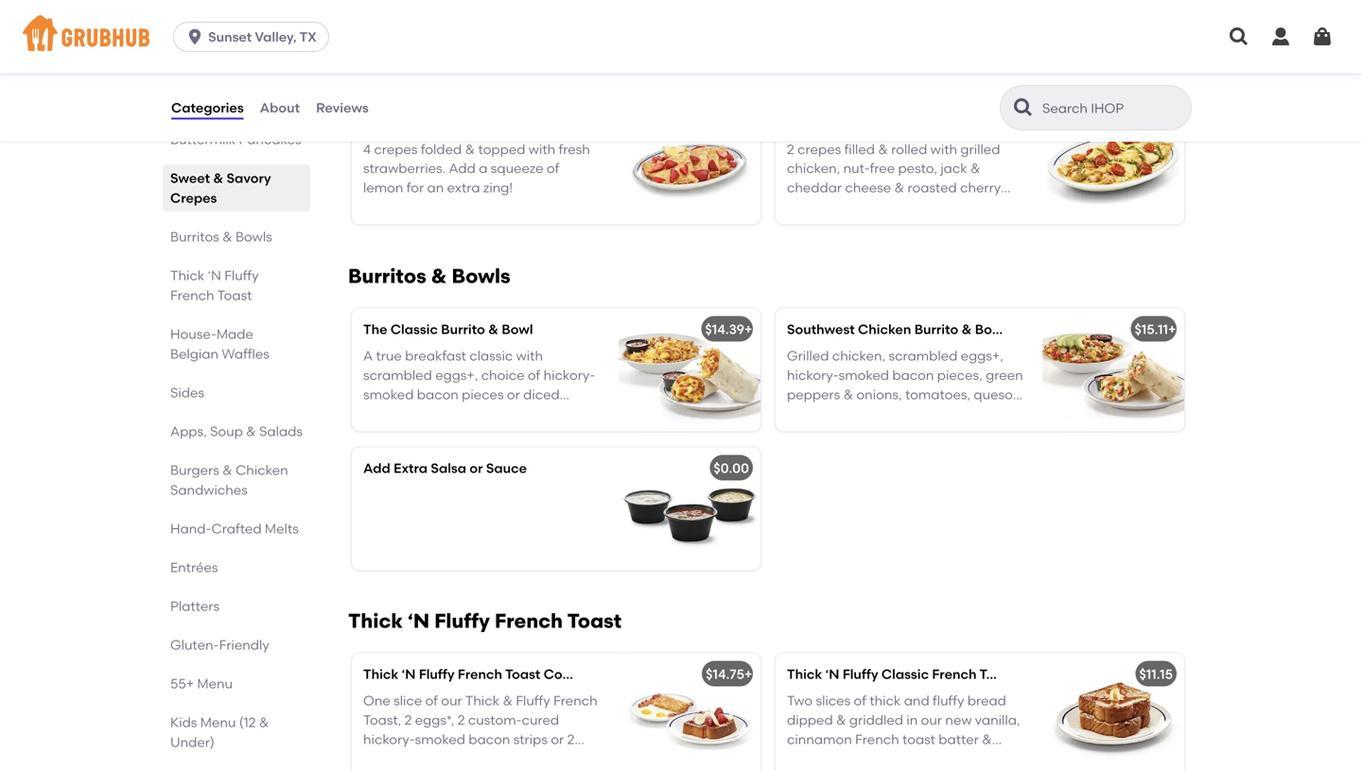 Task type: describe. For each thing, give the bounding box(es) containing it.
hash
[[545, 751, 576, 767]]

a inside 2 crepes filled & rolled with lemon ricotta, topped with seasonal mixed berry topping, more lemon ricotta & powdered sugar. add a squeeze of lemon for an extra zing!
[[928, 60, 937, 76]]

hand-
[[170, 521, 211, 537]]

2 inside 2 crepes filled & rolled with cheesecake mousse, drizzled with cinnamon bun filling, cream cheese icing, fresh strawberries & powdered sugar.
[[363, 2, 371, 18]]

rolled for drizzled
[[468, 2, 504, 18]]

categories
[[171, 100, 244, 116]]

fluffy
[[933, 694, 964, 710]]

'n inside the thick 'n fluffy french toast
[[208, 268, 221, 284]]

topped inside two slices of thick and fluffy bread dipped & griddled in our new vanilla, cinnamon french toast batter & topped with butter & powdered sugar.
[[787, 751, 834, 767]]

bacon
[[469, 732, 510, 748]]

0 vertical spatial or
[[470, 461, 483, 477]]

butter
[[868, 751, 907, 767]]

tx
[[300, 29, 317, 45]]

2 crepes filled & rolled with cheesecake mousse, drizzled with cinnamon bun filling, cream cheese icing, fresh strawberries & powdered sugar. button
[[352, 0, 761, 95]]

fluffy inside the thick 'n fluffy french toast
[[224, 268, 259, 284]]

cheddar
[[787, 180, 842, 196]]

ricotta,
[[787, 21, 833, 37]]

sausage
[[395, 751, 450, 767]]

vanilla,
[[975, 713, 1020, 729]]

$14.39
[[705, 322, 744, 338]]

add extra salsa or sauce image
[[619, 448, 761, 571]]

world-
[[170, 112, 214, 128]]

$15.11
[[1135, 322, 1168, 338]]

two
[[787, 694, 813, 710]]

cheese for free
[[845, 180, 891, 196]]

burgers
[[170, 463, 219, 479]]

of inside one slice of our thick & fluffy french toast, 2 eggs*, 2 custom-cured hickory-smoked bacon strips or 2 pork sausage links & golden hash browns.
[[425, 694, 438, 710]]

2 up hash
[[567, 732, 575, 748]]

made
[[216, 326, 253, 342]]

french inside one slice of our thick & fluffy french toast, 2 eggs*, 2 custom-cured hickory-smoked bacon strips or 2 pork sausage links & golden hash browns.
[[553, 694, 597, 710]]

1 horizontal spatial burritos & bowls
[[348, 264, 510, 288]]

cheesecake
[[363, 21, 441, 37]]

toast up the bread
[[980, 667, 1015, 683]]

sunset valley, tx button
[[173, 22, 337, 52]]

lemon down seasonal
[[918, 41, 958, 57]]

chicken,
[[787, 160, 840, 176]]

crepes for 2 crepes filled & rolled with cheesecake mousse, drizzled with cinnamon bun filling, cream cheese icing, fresh strawberries & powdered sugar.
[[374, 2, 417, 18]]

2 inside 2 crepes filled & rolled with lemon ricotta, topped with seasonal mixed berry topping, more lemon ricotta & powdered sugar. add a squeeze of lemon for an extra zing!
[[787, 2, 794, 18]]

chicken pesto crepes image
[[1042, 102, 1184, 225]]

toast left the combo
[[505, 667, 540, 683]]

+ for burritos & bowls
[[744, 322, 752, 338]]

smoked
[[415, 732, 465, 748]]

french inside the thick 'n fluffy french toast
[[170, 288, 214, 304]]

squeeze inside "4 crepes folded & topped with fresh strawberries. add a squeeze of lemon for an extra zing!"
[[491, 160, 543, 176]]

strips
[[513, 732, 548, 748]]

apps,
[[170, 424, 207, 440]]

southwest chicken burrito & bowl
[[787, 322, 1006, 338]]

sugar. inside 2 crepes filled & rolled with lemon ricotta, topped with seasonal mixed berry topping, more lemon ricotta & powdered sugar. add a squeeze of lemon for an extra zing!
[[856, 60, 895, 76]]

toast,
[[363, 713, 401, 729]]

cream
[[500, 41, 542, 57]]

gluten-friendly
[[170, 638, 269, 654]]

mousse,
[[444, 21, 497, 37]]

& inside sweet & savory crepes
[[213, 170, 223, 186]]

sauce
[[486, 461, 527, 477]]

topping,
[[824, 41, 878, 57]]

one slice of our thick & fluffy french toast, 2 eggs*, 2 custom-cured hickory-smoked bacon strips or 2 pork sausage links & golden hash browns.
[[363, 694, 597, 771]]

cured
[[522, 713, 559, 729]]

& inside burgers & chicken sandwiches
[[222, 463, 232, 479]]

combo
[[544, 667, 592, 683]]

new
[[945, 713, 972, 729]]

thick inside one slice of our thick & fluffy french toast, 2 eggs*, 2 custom-cured hickory-smoked bacon strips or 2 pork sausage links & golden hash browns.
[[465, 694, 500, 710]]

of inside 2 crepes filled & rolled with lemon ricotta, topped with seasonal mixed berry topping, more lemon ricotta & powdered sugar. add a squeeze of lemon for an extra zing!
[[996, 60, 1008, 76]]

bowl for the classic burrito & bowl
[[502, 322, 533, 338]]

sweet & savory crepes
[[170, 170, 271, 206]]

browns.
[[363, 770, 413, 771]]

eggs*,
[[415, 713, 454, 729]]

one
[[363, 694, 390, 710]]

hickory-
[[363, 732, 415, 748]]

with inside 2 crepes filled & rolled with grilled chicken, nut-free pesto, jack & cheddar cheese & roasted cherry tomatoes.
[[930, 141, 957, 157]]

filling,
[[459, 41, 497, 57]]

squeeze inside 2 crepes filled & rolled with lemon ricotta, topped with seasonal mixed berry topping, more lemon ricotta & powdered sugar. add a squeeze of lemon for an extra zing!
[[940, 60, 993, 76]]

seasonal
[[917, 21, 974, 37]]

cherry
[[960, 180, 1001, 196]]

sugar. inside 2 crepes filled & rolled with cheesecake mousse, drizzled with cinnamon bun filling, cream cheese icing, fresh strawberries & powdered sugar.
[[363, 79, 402, 95]]

griddled
[[849, 713, 903, 729]]

custom-
[[468, 713, 522, 729]]

house-made belgian waffles
[[170, 326, 269, 362]]

zing! inside 2 crepes filled & rolled with lemon ricotta, topped with seasonal mixed berry topping, more lemon ricotta & powdered sugar. add a squeeze of lemon for an extra zing!
[[907, 79, 937, 95]]

in
[[907, 713, 918, 729]]

$14.75 +
[[706, 667, 752, 683]]

thick 'n fluffy french toast combo image
[[619, 654, 761, 771]]

about
[[260, 100, 300, 116]]

2 crepes filled & rolled with lemon ricotta, topped with seasonal mixed berry topping, more lemon ricotta & powdered sugar. add a squeeze of lemon for an extra zing!
[[787, 2, 1017, 95]]

hand-crafted melts
[[170, 521, 299, 537]]

strawberries.
[[363, 160, 446, 176]]

2 inside 2 crepes filled & rolled with grilled chicken, nut-free pesto, jack & cheddar cheese & roasted cherry tomatoes.
[[787, 141, 794, 157]]

'n up slice
[[402, 667, 416, 683]]

the
[[363, 322, 387, 338]]

$11.15
[[1139, 667, 1173, 683]]

burgers & chicken sandwiches
[[170, 463, 288, 498]]

toast inside the thick 'n fluffy french toast
[[217, 288, 252, 304]]

cinnamon inside 2 crepes filled & rolled with cheesecake mousse, drizzled with cinnamon bun filling, cream cheese icing, fresh strawberries & powdered sugar.
[[363, 41, 428, 57]]

salads
[[259, 424, 303, 440]]

platters
[[170, 599, 220, 615]]

main navigation navigation
[[0, 0, 1362, 74]]

0 vertical spatial thick 'n fluffy french toast
[[170, 268, 259, 304]]

savory
[[227, 170, 271, 186]]

thick
[[870, 694, 901, 710]]

fluffy up slice
[[419, 667, 455, 683]]

filled for mousse,
[[421, 2, 451, 18]]

powdered inside 2 crepes filled & rolled with lemon ricotta, topped with seasonal mixed berry topping, more lemon ricotta & powdered sugar. add a squeeze of lemon for an extra zing!
[[787, 60, 853, 76]]

burrito for classic
[[441, 322, 485, 338]]

slices
[[816, 694, 851, 710]]

thick 'n fluffy french toast combo
[[363, 667, 592, 683]]

55+
[[170, 676, 194, 692]]

with inside "4 crepes folded & topped with fresh strawberries. add a squeeze of lemon for an extra zing!"
[[529, 141, 555, 157]]

1 vertical spatial classic
[[882, 667, 929, 683]]

fresh inside "4 crepes folded & topped with fresh strawberries. add a squeeze of lemon for an extra zing!"
[[559, 141, 590, 157]]

1 horizontal spatial burritos
[[348, 264, 426, 288]]

chicken inside burgers & chicken sandwiches
[[236, 463, 288, 479]]

filled for chicken,
[[844, 141, 875, 157]]

two slices of thick and fluffy bread dipped & griddled in our new vanilla, cinnamon french toast batter & topped with butter & powdered sugar.
[[787, 694, 1020, 771]]

0 horizontal spatial burritos & bowls
[[170, 229, 272, 245]]

jack
[[941, 160, 967, 176]]

reviews
[[316, 100, 369, 116]]

golden
[[497, 751, 542, 767]]

fluffy inside one slice of our thick & fluffy french toast, 2 eggs*, 2 custom-cured hickory-smoked bacon strips or 2 pork sausage links & golden hash browns.
[[516, 694, 550, 710]]

fresh inside 2 crepes filled & rolled with cheesecake mousse, drizzled with cinnamon bun filling, cream cheese icing, fresh strawberries & powdered sugar.
[[401, 60, 432, 76]]

famous
[[214, 112, 265, 128]]

slice
[[394, 694, 422, 710]]

waffles
[[222, 346, 269, 362]]

thick 'n fluffy classic french toast image
[[1042, 654, 1184, 771]]

search icon image
[[1012, 96, 1035, 119]]

our inside two slices of thick and fluffy bread dipped & griddled in our new vanilla, cinnamon french toast batter & topped with butter & powdered sugar.
[[921, 713, 942, 729]]

an inside 2 crepes filled & rolled with lemon ricotta, topped with seasonal mixed berry topping, more lemon ricotta & powdered sugar. add a squeeze of lemon for an extra zing!
[[851, 79, 868, 95]]

lemon down berry
[[787, 79, 827, 95]]

menu for 55+
[[197, 676, 233, 692]]

a inside "4 crepes folded & topped with fresh strawberries. add a squeeze of lemon for an extra zing!"
[[479, 160, 488, 176]]

drizzled
[[500, 21, 549, 37]]

about button
[[259, 74, 301, 142]]

topped inside "4 crepes folded & topped with fresh strawberries. add a squeeze of lemon for an extra zing!"
[[478, 141, 525, 157]]

pork
[[363, 751, 392, 767]]

bowl for southwest chicken burrito & bowl
[[975, 322, 1006, 338]]

folded
[[421, 141, 462, 157]]

grilled
[[961, 141, 1000, 157]]

buttermilk
[[170, 131, 236, 148]]

batter
[[939, 732, 979, 748]]

categories button
[[170, 74, 245, 142]]



Task type: vqa. For each thing, say whether or not it's contained in the screenshot.
extra
yes



Task type: locate. For each thing, give the bounding box(es) containing it.
filled for ricotta,
[[844, 2, 875, 18]]

our up eggs*,
[[441, 694, 462, 710]]

crepes up strawberries.
[[374, 141, 418, 157]]

crepes inside "4 crepes folded & topped with fresh strawberries. add a squeeze of lemon for an extra zing!"
[[374, 141, 418, 157]]

0 vertical spatial an
[[851, 79, 868, 95]]

1 horizontal spatial cheese
[[845, 180, 891, 196]]

topped up topping, on the top of the page
[[836, 21, 884, 37]]

add
[[898, 60, 925, 76], [449, 160, 476, 176], [363, 461, 391, 477]]

french up house-
[[170, 288, 214, 304]]

thick inside the thick 'n fluffy french toast
[[170, 268, 205, 284]]

sunset
[[208, 29, 252, 45]]

2 vertical spatial topped
[[787, 751, 834, 767]]

burrito
[[441, 322, 485, 338], [914, 322, 958, 338]]

french up the combo
[[495, 610, 563, 634]]

1 horizontal spatial bowl
[[975, 322, 1006, 338]]

fluffy up made
[[224, 268, 259, 284]]

0 horizontal spatial topped
[[478, 141, 525, 157]]

1 vertical spatial add
[[449, 160, 476, 176]]

cinnamon down cheesecake
[[363, 41, 428, 57]]

crepes up chicken,
[[798, 141, 841, 157]]

1 vertical spatial chicken
[[236, 463, 288, 479]]

menu inside kids menu (12 & under)
[[200, 715, 236, 731]]

0 vertical spatial menu
[[197, 676, 233, 692]]

reviews button
[[315, 74, 370, 142]]

burritos & bowls down crepes
[[170, 229, 272, 245]]

free
[[870, 160, 895, 176]]

0 horizontal spatial a
[[479, 160, 488, 176]]

world-famous buttermilk pancakes
[[170, 112, 301, 148]]

crepes up 'ricotta,'
[[798, 2, 841, 18]]

of inside "4 crepes folded & topped with fresh strawberries. add a squeeze of lemon for an extra zing!"
[[547, 160, 559, 176]]

lemon down strawberries.
[[363, 180, 403, 196]]

2 horizontal spatial powdered
[[923, 751, 989, 767]]

1 vertical spatial topped
[[478, 141, 525, 157]]

salsa
[[431, 461, 466, 477]]

gluten-
[[170, 638, 219, 654]]

bowls down savory
[[236, 229, 272, 245]]

rolled inside 2 crepes filled & rolled with cheesecake mousse, drizzled with cinnamon bun filling, cream cheese icing, fresh strawberries & powdered sugar.
[[468, 2, 504, 18]]

thick 'n fluffy classic french toast
[[787, 667, 1015, 683]]

belgian
[[170, 346, 219, 362]]

0 horizontal spatial fresh
[[401, 60, 432, 76]]

0 horizontal spatial add
[[363, 461, 391, 477]]

0 vertical spatial burritos
[[170, 229, 219, 245]]

the classic burrito & bowl
[[363, 322, 533, 338]]

french
[[170, 288, 214, 304], [495, 610, 563, 634], [458, 667, 502, 683], [932, 667, 977, 683], [553, 694, 597, 710], [855, 732, 899, 748]]

0 vertical spatial chicken
[[858, 322, 911, 338]]

0 horizontal spatial cheese
[[545, 41, 591, 57]]

2 up cheesecake
[[363, 2, 371, 18]]

1 horizontal spatial an
[[851, 79, 868, 95]]

fresh berry crepes image
[[619, 102, 761, 225]]

thick 'n fluffy french toast up the thick 'n fluffy french toast combo
[[348, 610, 622, 634]]

a down seasonal
[[928, 60, 937, 76]]

sandwiches
[[170, 482, 248, 498]]

filled
[[421, 2, 451, 18], [844, 2, 875, 18], [844, 141, 875, 157]]

fresh
[[401, 60, 432, 76], [559, 141, 590, 157]]

0 vertical spatial our
[[441, 694, 462, 710]]

fluffy up thick
[[843, 667, 878, 683]]

filled inside 2 crepes filled & rolled with cheesecake mousse, drizzled with cinnamon bun filling, cream cheese icing, fresh strawberries & powdered sugar.
[[421, 2, 451, 18]]

extra inside "4 crepes folded & topped with fresh strawberries. add a squeeze of lemon for an extra zing!"
[[447, 180, 480, 196]]

under)
[[170, 735, 215, 751]]

nut-
[[843, 160, 870, 176]]

1 horizontal spatial powdered
[[787, 60, 853, 76]]

sides
[[170, 385, 204, 401]]

menu for kids
[[200, 715, 236, 731]]

french up the custom-
[[458, 667, 502, 683]]

0 vertical spatial extra
[[871, 79, 904, 95]]

valley,
[[255, 29, 297, 45]]

1 vertical spatial cheese
[[845, 180, 891, 196]]

filled up topping, on the top of the page
[[844, 2, 875, 18]]

0 horizontal spatial extra
[[447, 180, 480, 196]]

1 horizontal spatial classic
[[882, 667, 929, 683]]

svg image inside sunset valley, tx button
[[186, 27, 204, 46]]

2 horizontal spatial topped
[[836, 21, 884, 37]]

0 vertical spatial cinnamon
[[363, 41, 428, 57]]

cheese inside 2 crepes filled & rolled with grilled chicken, nut-free pesto, jack & cheddar cheese & roasted cherry tomatoes.
[[845, 180, 891, 196]]

cheese
[[545, 41, 591, 57], [845, 180, 891, 196]]

rolled up mousse, at top left
[[468, 2, 504, 18]]

1 vertical spatial cinnamon
[[787, 732, 852, 748]]

1 horizontal spatial sugar.
[[787, 770, 826, 771]]

Search IHOP search field
[[1041, 99, 1185, 117]]

powdered
[[531, 60, 596, 76], [787, 60, 853, 76], [923, 751, 989, 767]]

'n up slices
[[825, 667, 839, 683]]

cheese down nut-
[[845, 180, 891, 196]]

0 horizontal spatial burrito
[[441, 322, 485, 338]]

powdered down cream
[[531, 60, 596, 76]]

1 burrito from the left
[[441, 322, 485, 338]]

1 vertical spatial squeeze
[[491, 160, 543, 176]]

lemon ricotta mixed berry crepes image
[[1042, 0, 1184, 86]]

0 horizontal spatial or
[[470, 461, 483, 477]]

burritos & bowls
[[170, 229, 272, 245], [348, 264, 510, 288]]

1 horizontal spatial chicken
[[858, 322, 911, 338]]

lemon up mixed
[[961, 2, 1001, 18]]

0 horizontal spatial thick 'n fluffy french toast
[[170, 268, 259, 304]]

rolled inside 2 crepes filled & rolled with lemon ricotta, topped with seasonal mixed berry topping, more lemon ricotta & powdered sugar. add a squeeze of lemon for an extra zing!
[[891, 2, 927, 18]]

chicken right southwest
[[858, 322, 911, 338]]

1 vertical spatial for
[[407, 180, 424, 196]]

add inside 2 crepes filled & rolled with lemon ricotta, topped with seasonal mixed berry topping, more lemon ricotta & powdered sugar. add a squeeze of lemon for an extra zing!
[[898, 60, 925, 76]]

toast up the combo
[[567, 610, 622, 634]]

crepes
[[170, 190, 217, 206]]

filled up cheesecake
[[421, 2, 451, 18]]

filled inside 2 crepes filled & rolled with lemon ricotta, topped with seasonal mixed berry topping, more lemon ricotta & powdered sugar. add a squeeze of lemon for an extra zing!
[[844, 2, 875, 18]]

0 vertical spatial sugar.
[[856, 60, 895, 76]]

melts
[[265, 521, 299, 537]]

0 horizontal spatial powdered
[[531, 60, 596, 76]]

or up hash
[[551, 732, 564, 748]]

+ for thick 'n fluffy french toast
[[744, 667, 752, 683]]

4 crepes folded & topped with fresh strawberries. add a squeeze of lemon for an extra zing!
[[363, 141, 590, 196]]

1 vertical spatial burritos & bowls
[[348, 264, 510, 288]]

sugar. down the more
[[856, 60, 895, 76]]

burritos down crepes
[[170, 229, 219, 245]]

crepes inside 2 crepes filled & rolled with lemon ricotta, topped with seasonal mixed berry topping, more lemon ricotta & powdered sugar. add a squeeze of lemon for an extra zing!
[[798, 2, 841, 18]]

55+ menu
[[170, 676, 233, 692]]

friendly
[[219, 638, 269, 654]]

strawberries
[[435, 60, 515, 76]]

0 vertical spatial zing!
[[907, 79, 937, 95]]

$14.39 +
[[705, 322, 752, 338]]

topped inside 2 crepes filled & rolled with lemon ricotta, topped with seasonal mixed berry topping, more lemon ricotta & powdered sugar. add a squeeze of lemon for an extra zing!
[[836, 21, 884, 37]]

2 vertical spatial add
[[363, 461, 391, 477]]

2 bowl from the left
[[975, 322, 1006, 338]]

bread
[[967, 694, 1006, 710]]

more
[[881, 41, 914, 57]]

2 down slice
[[404, 713, 412, 729]]

french up fluffy
[[932, 667, 977, 683]]

0 horizontal spatial classic
[[390, 322, 438, 338]]

kids menu (12 & under)
[[170, 715, 269, 751]]

1 horizontal spatial for
[[830, 79, 848, 95]]

extra down the "folded"
[[447, 180, 480, 196]]

1 vertical spatial or
[[551, 732, 564, 748]]

1 horizontal spatial or
[[551, 732, 564, 748]]

1 horizontal spatial svg image
[[1269, 26, 1292, 48]]

0 horizontal spatial an
[[427, 180, 444, 196]]

0 horizontal spatial cinnamon
[[363, 41, 428, 57]]

cinnamon down dipped
[[787, 732, 852, 748]]

an down topping, on the top of the page
[[851, 79, 868, 95]]

add down the more
[[898, 60, 925, 76]]

an down strawberries.
[[427, 180, 444, 196]]

for down topping, on the top of the page
[[830, 79, 848, 95]]

cheese for with
[[545, 41, 591, 57]]

powdered inside two slices of thick and fluffy bread dipped & griddled in our new vanilla, cinnamon french toast batter & topped with butter & powdered sugar.
[[923, 751, 989, 767]]

of
[[996, 60, 1008, 76], [547, 160, 559, 176], [425, 694, 438, 710], [854, 694, 866, 710]]

or right salsa
[[470, 461, 483, 477]]

add inside "4 crepes folded & topped with fresh strawberries. add a squeeze of lemon for an extra zing!"
[[449, 160, 476, 176]]

rolled for topped
[[891, 2, 927, 18]]

0 vertical spatial bowls
[[236, 229, 272, 245]]

for inside 2 crepes filled & rolled with lemon ricotta, topped with seasonal mixed berry topping, more lemon ricotta & powdered sugar. add a squeeze of lemon for an extra zing!
[[830, 79, 848, 95]]

bowls up the classic burrito & bowl
[[452, 264, 510, 288]]

1 horizontal spatial squeeze
[[940, 60, 993, 76]]

0 vertical spatial a
[[928, 60, 937, 76]]

fluffy up cured
[[516, 694, 550, 710]]

chicken
[[858, 322, 911, 338], [236, 463, 288, 479]]

1 vertical spatial an
[[427, 180, 444, 196]]

1 horizontal spatial cinnamon
[[787, 732, 852, 748]]

powdered down batter
[[923, 751, 989, 767]]

bowl
[[502, 322, 533, 338], [975, 322, 1006, 338]]

links
[[453, 751, 481, 767]]

1 vertical spatial menu
[[200, 715, 236, 731]]

2 horizontal spatial sugar.
[[856, 60, 895, 76]]

cinnamon bun crepes image
[[619, 0, 761, 86]]

cheese inside 2 crepes filled & rolled with cheesecake mousse, drizzled with cinnamon bun filling, cream cheese icing, fresh strawberries & powdered sugar.
[[545, 41, 591, 57]]

dipped
[[787, 713, 833, 729]]

entrées
[[170, 560, 218, 576]]

for inside "4 crepes folded & topped with fresh strawberries. add a squeeze of lemon for an extra zing!"
[[407, 180, 424, 196]]

0 horizontal spatial zing!
[[483, 180, 513, 196]]

sugar. inside two slices of thick and fluffy bread dipped & griddled in our new vanilla, cinnamon french toast batter & topped with butter & powdered sugar.
[[787, 770, 826, 771]]

add left extra
[[363, 461, 391, 477]]

our right in
[[921, 713, 942, 729]]

toast
[[902, 732, 935, 748]]

0 horizontal spatial svg image
[[186, 27, 204, 46]]

zing!
[[907, 79, 937, 95], [483, 180, 513, 196]]

classic up and at the right bottom of the page
[[882, 667, 929, 683]]

2 right eggs*,
[[458, 713, 465, 729]]

zing! inside "4 crepes folded & topped with fresh strawberries. add a squeeze of lemon for an extra zing!"
[[483, 180, 513, 196]]

menu left "(12" at the left bottom
[[200, 715, 236, 731]]

1 vertical spatial a
[[479, 160, 488, 176]]

or
[[470, 461, 483, 477], [551, 732, 564, 748]]

0 vertical spatial classic
[[390, 322, 438, 338]]

1 horizontal spatial a
[[928, 60, 937, 76]]

the classic burrito & bowl image
[[619, 309, 761, 432]]

topped right the "folded"
[[478, 141, 525, 157]]

0 horizontal spatial our
[[441, 694, 462, 710]]

0 vertical spatial squeeze
[[940, 60, 993, 76]]

chicken down salads
[[236, 463, 288, 479]]

ricotta
[[961, 41, 1004, 57]]

menu right 55+
[[197, 676, 233, 692]]

0 vertical spatial topped
[[836, 21, 884, 37]]

with inside two slices of thick and fluffy bread dipped & griddled in our new vanilla, cinnamon french toast batter & topped with butter & powdered sugar.
[[837, 751, 864, 767]]

lemon inside "4 crepes folded & topped with fresh strawberries. add a squeeze of lemon for an extra zing!"
[[363, 180, 403, 196]]

sugar. down dipped
[[787, 770, 826, 771]]

0 horizontal spatial bowl
[[502, 322, 533, 338]]

topped
[[836, 21, 884, 37], [478, 141, 525, 157], [787, 751, 834, 767]]

southwest chicken burrito & bowl image
[[1042, 309, 1184, 432]]

lemon
[[961, 2, 1001, 18], [918, 41, 958, 57], [787, 79, 827, 95], [363, 180, 403, 196]]

0 horizontal spatial sugar.
[[363, 79, 402, 95]]

extra
[[394, 461, 428, 477]]

thick 'n fluffy french toast up made
[[170, 268, 259, 304]]

an
[[851, 79, 868, 95], [427, 180, 444, 196]]

french down griddled
[[855, 732, 899, 748]]

1 vertical spatial extra
[[447, 180, 480, 196]]

svg image
[[1228, 26, 1251, 48], [1269, 26, 1292, 48]]

tomatoes.
[[787, 199, 852, 215]]

of inside two slices of thick and fluffy bread dipped & griddled in our new vanilla, cinnamon french toast batter & topped with butter & powdered sugar.
[[854, 694, 866, 710]]

filled inside 2 crepes filled & rolled with grilled chicken, nut-free pesto, jack & cheddar cheese & roasted cherry tomatoes.
[[844, 141, 875, 157]]

0 vertical spatial for
[[830, 79, 848, 95]]

crepes inside 2 crepes filled & rolled with cheesecake mousse, drizzled with cinnamon bun filling, cream cheese icing, fresh strawberries & powdered sugar.
[[374, 2, 417, 18]]

cinnamon inside two slices of thick and fluffy bread dipped & griddled in our new vanilla, cinnamon french toast batter & topped with butter & powdered sugar.
[[787, 732, 852, 748]]

or inside one slice of our thick & fluffy french toast, 2 eggs*, 2 custom-cured hickory-smoked bacon strips or 2 pork sausage links & golden hash browns.
[[551, 732, 564, 748]]

0 vertical spatial add
[[898, 60, 925, 76]]

extra down the more
[[871, 79, 904, 95]]

bowls
[[236, 229, 272, 245], [452, 264, 510, 288]]

1 vertical spatial thick 'n fluffy french toast
[[348, 610, 622, 634]]

2 crepes filled & rolled with lemon ricotta, topped with seasonal mixed berry topping, more lemon ricotta & powdered sugar. add a squeeze of lemon for an extra zing! button
[[776, 0, 1184, 95]]

toast up made
[[217, 288, 252, 304]]

french down the combo
[[553, 694, 597, 710]]

and
[[904, 694, 930, 710]]

2 crepes filled & rolled with grilled chicken, nut-free pesto, jack & cheddar cheese & roasted cherry tomatoes.
[[787, 141, 1001, 215]]

svg image
[[1311, 26, 1334, 48], [186, 27, 204, 46]]

sugar. down icing,
[[363, 79, 402, 95]]

'n up made
[[208, 268, 221, 284]]

2 vertical spatial sugar.
[[787, 770, 826, 771]]

0 vertical spatial fresh
[[401, 60, 432, 76]]

cinnamon
[[363, 41, 428, 57], [787, 732, 852, 748]]

2 horizontal spatial add
[[898, 60, 925, 76]]

1 horizontal spatial svg image
[[1311, 26, 1334, 48]]

$15.11 +
[[1135, 322, 1176, 338]]

classic
[[390, 322, 438, 338], [882, 667, 929, 683]]

rolled inside 2 crepes filled & rolled with grilled chicken, nut-free pesto, jack & cheddar cheese & roasted cherry tomatoes.
[[891, 141, 927, 157]]

1 horizontal spatial thick 'n fluffy french toast
[[348, 610, 622, 634]]

a
[[928, 60, 937, 76], [479, 160, 488, 176]]

extra inside 2 crepes filled & rolled with lemon ricotta, topped with seasonal mixed berry topping, more lemon ricotta & powdered sugar. add a squeeze of lemon for an extra zing!
[[871, 79, 904, 95]]

1 svg image from the left
[[1228, 26, 1251, 48]]

burritos & bowls up the classic burrito & bowl
[[348, 264, 510, 288]]

crepes up cheesecake
[[374, 2, 417, 18]]

4
[[363, 141, 371, 157]]

4 crepes folded & topped with fresh strawberries. add a squeeze of lemon for an extra zing! button
[[352, 102, 761, 225]]

0 horizontal spatial for
[[407, 180, 424, 196]]

0 horizontal spatial bowls
[[236, 229, 272, 245]]

1 horizontal spatial extra
[[871, 79, 904, 95]]

crepes for 2 crepes filled & rolled with lemon ricotta, topped with seasonal mixed berry topping, more lemon ricotta & powdered sugar. add a squeeze of lemon for an extra zing!
[[798, 2, 841, 18]]

rolled up pesto,
[[891, 141, 927, 157]]

1 horizontal spatial add
[[449, 160, 476, 176]]

0 horizontal spatial squeeze
[[491, 160, 543, 176]]

crepes
[[374, 2, 417, 18], [798, 2, 841, 18], [374, 141, 418, 157], [798, 141, 841, 157]]

mixed
[[977, 21, 1017, 37]]

0 horizontal spatial chicken
[[236, 463, 288, 479]]

our inside one slice of our thick & fluffy french toast, 2 eggs*, 2 custom-cured hickory-smoked bacon strips or 2 pork sausage links & golden hash browns.
[[441, 694, 462, 710]]

0 horizontal spatial burritos
[[170, 229, 219, 245]]

rolled up the more
[[891, 2, 927, 18]]

1 horizontal spatial bowls
[[452, 264, 510, 288]]

cheese right cream
[[545, 41, 591, 57]]

2 up 'ricotta,'
[[787, 2, 794, 18]]

$13.19
[[1137, 114, 1173, 130]]

1 horizontal spatial our
[[921, 713, 942, 729]]

crafted
[[211, 521, 262, 537]]

1 horizontal spatial burrito
[[914, 322, 958, 338]]

0 vertical spatial burritos & bowls
[[170, 229, 272, 245]]

pesto,
[[898, 160, 937, 176]]

1 horizontal spatial zing!
[[907, 79, 937, 95]]

apps, soup & salads
[[170, 424, 303, 440]]

0 horizontal spatial svg image
[[1228, 26, 1251, 48]]

bun
[[431, 41, 456, 57]]

filled up nut-
[[844, 141, 875, 157]]

burrito for chicken
[[914, 322, 958, 338]]

add down the "folded"
[[449, 160, 476, 176]]

& inside kids menu (12 & under)
[[259, 715, 269, 731]]

classic right the the
[[390, 322, 438, 338]]

2 up chicken,
[[787, 141, 794, 157]]

an inside "4 crepes folded & topped with fresh strawberries. add a squeeze of lemon for an extra zing!"
[[427, 180, 444, 196]]

house-
[[170, 326, 216, 342]]

2 burrito from the left
[[914, 322, 958, 338]]

sweet
[[170, 170, 210, 186]]

rolled for nut-
[[891, 141, 927, 157]]

burritos up the the
[[348, 264, 426, 288]]

1 vertical spatial fresh
[[559, 141, 590, 157]]

crepes for 2 crepes filled & rolled with grilled chicken, nut-free pesto, jack & cheddar cheese & roasted cherry tomatoes.
[[798, 141, 841, 157]]

$14.75
[[706, 667, 744, 683]]

+
[[744, 322, 752, 338], [1168, 322, 1176, 338], [744, 667, 752, 683]]

& inside "4 crepes folded & topped with fresh strawberries. add a squeeze of lemon for an extra zing!"
[[465, 141, 475, 157]]

for down strawberries.
[[407, 180, 424, 196]]

burritos
[[170, 229, 219, 245], [348, 264, 426, 288]]

1 vertical spatial burritos
[[348, 264, 426, 288]]

add extra salsa or sauce
[[363, 461, 527, 477]]

crepes for 4 crepes folded & topped with fresh strawberries. add a squeeze of lemon for an extra zing!
[[374, 141, 418, 157]]

1 vertical spatial sugar.
[[363, 79, 402, 95]]

fluffy up the thick 'n fluffy french toast combo
[[434, 610, 490, 634]]

1 vertical spatial our
[[921, 713, 942, 729]]

crepes inside 2 crepes filled & rolled with grilled chicken, nut-free pesto, jack & cheddar cheese & roasted cherry tomatoes.
[[798, 141, 841, 157]]

powdered down berry
[[787, 60, 853, 76]]

1 horizontal spatial fresh
[[559, 141, 590, 157]]

french inside two slices of thick and fluffy bread dipped & griddled in our new vanilla, cinnamon french toast batter & topped with butter & powdered sugar.
[[855, 732, 899, 748]]

2 svg image from the left
[[1269, 26, 1292, 48]]

1 vertical spatial zing!
[[483, 180, 513, 196]]

1 bowl from the left
[[502, 322, 533, 338]]

0 vertical spatial cheese
[[545, 41, 591, 57]]

1 horizontal spatial topped
[[787, 751, 834, 767]]

a right strawberries.
[[479, 160, 488, 176]]

soup
[[210, 424, 243, 440]]

'n up the thick 'n fluffy french toast combo
[[408, 610, 430, 634]]

1 vertical spatial bowls
[[452, 264, 510, 288]]

powdered inside 2 crepes filled & rolled with cheesecake mousse, drizzled with cinnamon bun filling, cream cheese icing, fresh strawberries & powdered sugar.
[[531, 60, 596, 76]]

topped down dipped
[[787, 751, 834, 767]]



